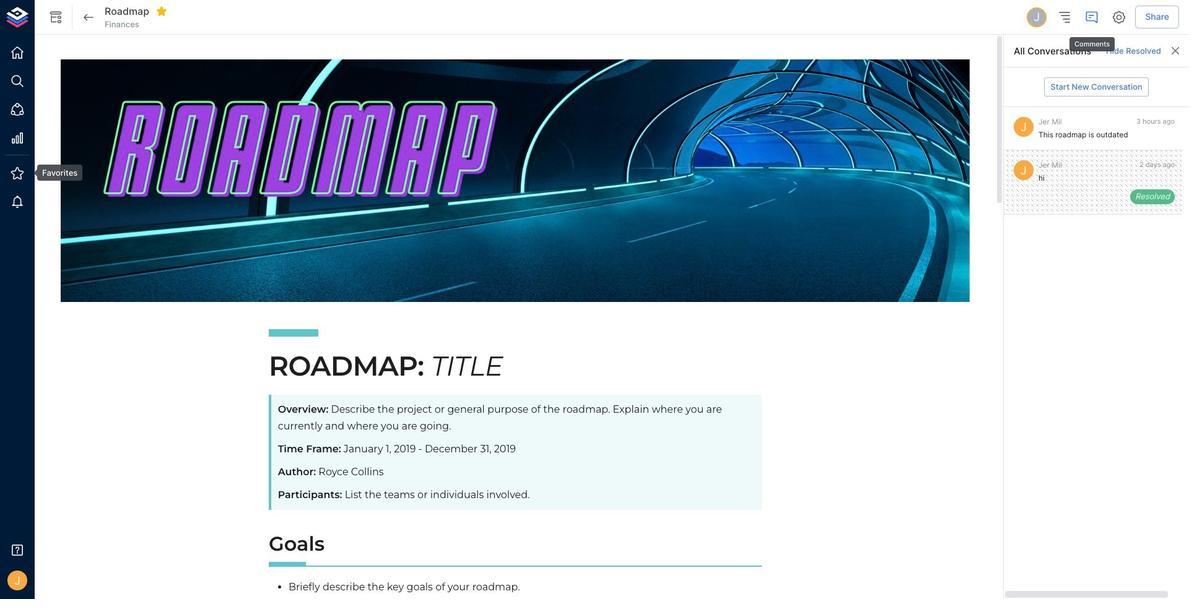 Task type: describe. For each thing, give the bounding box(es) containing it.
remove favorite image
[[156, 6, 167, 17]]

0 vertical spatial tooltip
[[1069, 28, 1116, 53]]

show wiki image
[[48, 10, 63, 24]]



Task type: locate. For each thing, give the bounding box(es) containing it.
1 horizontal spatial tooltip
[[1069, 28, 1116, 53]]

go back image
[[81, 10, 96, 24]]

tooltip
[[1069, 28, 1116, 53], [28, 165, 83, 181]]

comments image
[[1085, 10, 1100, 24]]

settings image
[[1112, 10, 1127, 24]]

0 horizontal spatial tooltip
[[28, 165, 83, 181]]

table of contents image
[[1058, 10, 1073, 24]]

1 vertical spatial tooltip
[[28, 165, 83, 181]]



Task type: vqa. For each thing, say whether or not it's contained in the screenshot.
dialog
no



